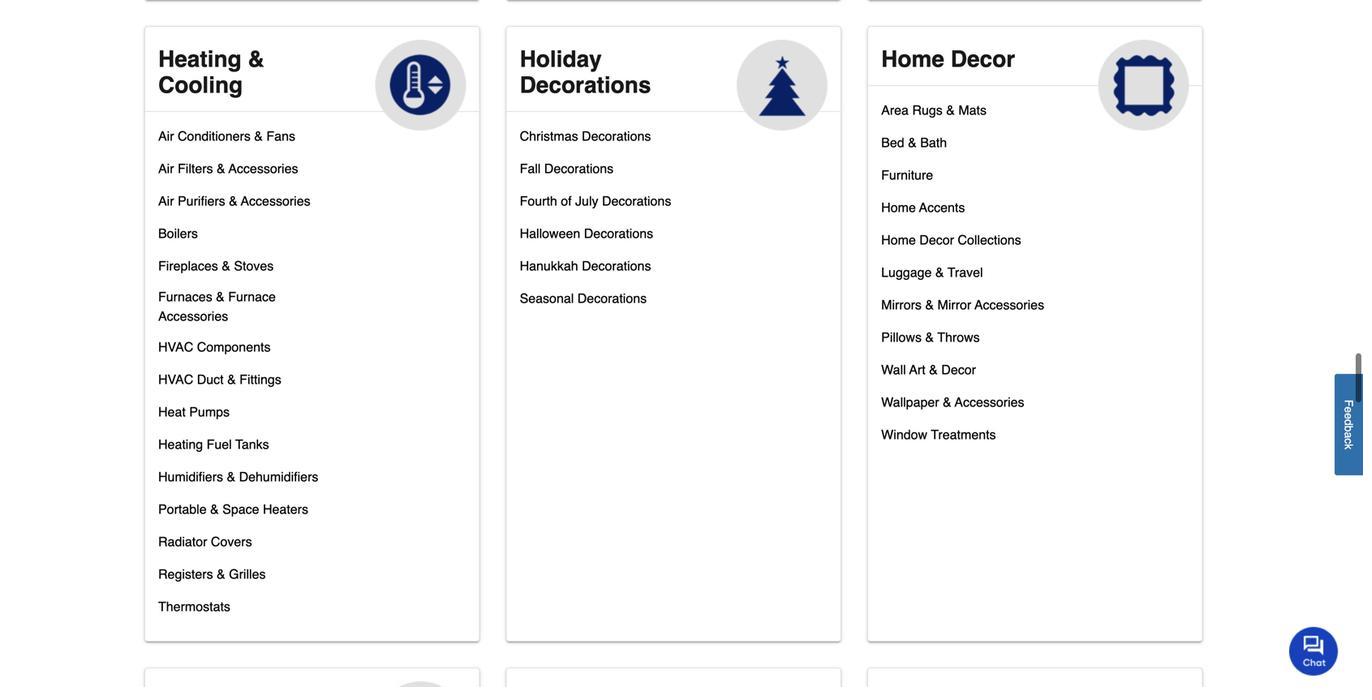 Task type: vqa. For each thing, say whether or not it's contained in the screenshot.
Fourth of July Decorations link
yes



Task type: locate. For each thing, give the bounding box(es) containing it.
pillows & throws
[[881, 330, 980, 345]]

0 vertical spatial home
[[881, 46, 945, 72]]

wallpaper
[[881, 395, 939, 410]]

1 vertical spatial home
[[881, 200, 916, 215]]

air left the filters
[[158, 161, 174, 176]]

1 air from the top
[[158, 129, 174, 144]]

accents
[[919, 200, 965, 215]]

home accents link
[[881, 196, 965, 229]]

area
[[881, 103, 909, 118]]

home up luggage
[[881, 232, 916, 247]]

wall art & decor
[[881, 362, 976, 377]]

2 air from the top
[[158, 161, 174, 176]]

seasonal
[[520, 291, 574, 306]]

art
[[909, 362, 926, 377]]

1 hvac from the top
[[158, 340, 193, 355]]

1 vertical spatial heating
[[158, 437, 203, 452]]

0 vertical spatial heating
[[158, 46, 242, 72]]

1 vertical spatial air
[[158, 161, 174, 176]]

area rugs & mats link
[[881, 99, 987, 131]]

decorations up the christmas decorations
[[520, 72, 651, 98]]

1 vertical spatial hvac
[[158, 372, 193, 387]]

mirrors
[[881, 297, 922, 312]]

fuel
[[207, 437, 232, 452]]

decorations down hanukkah decorations link at top left
[[578, 291, 647, 306]]

humidifiers & dehumidifiers
[[158, 469, 318, 484]]

home down furniture link at the right of the page
[[881, 200, 916, 215]]

hanukkah
[[520, 258, 578, 273]]

portable & space heaters link
[[158, 498, 308, 531]]

halloween
[[520, 226, 580, 241]]

3 air from the top
[[158, 193, 174, 209]]

fireplaces & stoves link
[[158, 255, 274, 287]]

halloween decorations link
[[520, 222, 653, 255]]

accessories down furnaces
[[158, 309, 228, 324]]

air purifiers & accessories
[[158, 193, 311, 209]]

f e e d b a c k
[[1343, 400, 1356, 450]]

wall
[[881, 362, 906, 377]]

2 vertical spatial home
[[881, 232, 916, 247]]

accessories up treatments
[[955, 395, 1025, 410]]

thermostats link
[[158, 596, 230, 628]]

accessories down fans
[[229, 161, 298, 176]]

heating for heating fuel tanks
[[158, 437, 203, 452]]

boilers
[[158, 226, 198, 241]]

mirrors & mirror accessories
[[881, 297, 1044, 312]]

heating & cooling image
[[375, 40, 466, 131]]

decorations for halloween decorations
[[584, 226, 653, 241]]

decor
[[951, 46, 1015, 72], [920, 232, 954, 247], [942, 362, 976, 377]]

k
[[1343, 444, 1356, 450]]

decorations down 'halloween decorations' link
[[582, 258, 651, 273]]

air conditioners & fans
[[158, 129, 295, 144]]

hanukkah decorations
[[520, 258, 651, 273]]

&
[[248, 46, 264, 72], [946, 103, 955, 118], [254, 129, 263, 144], [908, 135, 917, 150], [217, 161, 225, 176], [229, 193, 238, 209], [222, 258, 230, 273], [936, 265, 944, 280], [216, 289, 225, 304], [925, 297, 934, 312], [925, 330, 934, 345], [929, 362, 938, 377], [227, 372, 236, 387], [943, 395, 952, 410], [227, 469, 235, 484], [210, 502, 219, 517], [217, 567, 225, 582]]

2 vertical spatial air
[[158, 193, 174, 209]]

e up d
[[1343, 407, 1356, 413]]

hvac duct & fittings link
[[158, 368, 281, 401]]

thermostats
[[158, 599, 230, 614]]

3 home from the top
[[881, 232, 916, 247]]

accessories for furnaces & furnace accessories
[[158, 309, 228, 324]]

& right duct
[[227, 372, 236, 387]]

holiday decorations image
[[737, 40, 828, 131]]

hvac down furnaces
[[158, 340, 193, 355]]

pumps
[[189, 404, 230, 420]]

accessories inside furnaces & furnace accessories
[[158, 309, 228, 324]]

covers
[[211, 534, 252, 549]]

& right pillows
[[925, 330, 934, 345]]

2 e from the top
[[1343, 413, 1356, 420]]

conditioners
[[178, 129, 251, 144]]

heating inside heating & cooling
[[158, 46, 242, 72]]

& down wall art & decor link
[[943, 395, 952, 410]]

heating down heat pumps link in the bottom left of the page
[[158, 437, 203, 452]]

0 vertical spatial hvac
[[158, 340, 193, 355]]

home decor collections
[[881, 232, 1021, 247]]

bed & bath link
[[881, 131, 947, 164]]

home for home decor collections
[[881, 232, 916, 247]]

space
[[222, 502, 259, 517]]

decorations down christmas decorations link on the left
[[544, 161, 614, 176]]

furniture
[[881, 168, 933, 183]]

air conditioners & fans link
[[158, 125, 295, 157]]

hvac components
[[158, 340, 271, 355]]

1 home from the top
[[881, 46, 945, 72]]

1 vertical spatial decor
[[920, 232, 954, 247]]

home decor
[[881, 46, 1015, 72]]

air up "boilers"
[[158, 193, 174, 209]]

decor up mats
[[951, 46, 1015, 72]]

hvac up heat
[[158, 372, 193, 387]]

air left conditioners
[[158, 129, 174, 144]]

2 heating from the top
[[158, 437, 203, 452]]

heat pumps link
[[158, 401, 230, 433]]

heating up conditioners
[[158, 46, 242, 72]]

accessories for air purifiers & accessories
[[241, 193, 311, 209]]

home up rugs
[[881, 46, 945, 72]]

bath
[[920, 135, 947, 150]]

accessories down travel
[[975, 297, 1044, 312]]

seasonal decorations link
[[520, 287, 647, 320]]

& left space
[[210, 502, 219, 517]]

portable
[[158, 502, 207, 517]]

air
[[158, 129, 174, 144], [158, 161, 174, 176], [158, 193, 174, 209]]

decor down throws
[[942, 362, 976, 377]]

& down fireplaces & stoves link
[[216, 289, 225, 304]]

e
[[1343, 407, 1356, 413], [1343, 413, 1356, 420]]

kitchen image
[[375, 682, 466, 687]]

& inside heating & cooling
[[248, 46, 264, 72]]

home accents
[[881, 200, 965, 215]]

air for air purifiers & accessories
[[158, 193, 174, 209]]

window
[[881, 427, 928, 442]]

hvac
[[158, 340, 193, 355], [158, 372, 193, 387]]

2 hvac from the top
[[158, 372, 193, 387]]

heating
[[158, 46, 242, 72], [158, 437, 203, 452]]

home
[[881, 46, 945, 72], [881, 200, 916, 215], [881, 232, 916, 247]]

air inside "link"
[[158, 129, 174, 144]]

0 vertical spatial decor
[[951, 46, 1015, 72]]

& left grilles
[[217, 567, 225, 582]]

luggage
[[881, 265, 932, 280]]

of
[[561, 193, 572, 209]]

air for air filters & accessories
[[158, 161, 174, 176]]

f
[[1343, 400, 1356, 407]]

fireplaces & stoves
[[158, 258, 274, 273]]

& left travel
[[936, 265, 944, 280]]

decorations down fourth of july decorations link on the left top of page
[[584, 226, 653, 241]]

hvac inside 'link'
[[158, 372, 193, 387]]

heaters
[[263, 502, 308, 517]]

portable & space heaters
[[158, 502, 308, 517]]

accessories down the air filters & accessories link
[[241, 193, 311, 209]]

0 vertical spatial air
[[158, 129, 174, 144]]

dehumidifiers
[[239, 469, 318, 484]]

a
[[1343, 432, 1356, 439]]

e up b
[[1343, 413, 1356, 420]]

decorations up fall decorations
[[582, 129, 651, 144]]

& right the 'cooling'
[[248, 46, 264, 72]]

cooling
[[158, 72, 243, 98]]

christmas
[[520, 129, 578, 144]]

2 home from the top
[[881, 200, 916, 215]]

decorations for holiday decorations
[[520, 72, 651, 98]]

1 heating from the top
[[158, 46, 242, 72]]

decor down home accents link
[[920, 232, 954, 247]]

2 vertical spatial decor
[[942, 362, 976, 377]]



Task type: describe. For each thing, give the bounding box(es) containing it.
& left mats
[[946, 103, 955, 118]]

july
[[575, 193, 599, 209]]

radiator covers link
[[158, 531, 252, 563]]

pillows & throws link
[[881, 326, 980, 359]]

wall art & decor link
[[881, 359, 976, 391]]

fourth
[[520, 193, 557, 209]]

heating fuel tanks link
[[158, 433, 269, 466]]

window treatments link
[[881, 424, 996, 456]]

air for air conditioners & fans
[[158, 129, 174, 144]]

decorations for fall decorations
[[544, 161, 614, 176]]

fall
[[520, 161, 541, 176]]

& right bed
[[908, 135, 917, 150]]

components
[[197, 340, 271, 355]]

registers & grilles link
[[158, 563, 266, 596]]

home decor link
[[868, 27, 1202, 131]]

humidifiers
[[158, 469, 223, 484]]

decorations right july
[[602, 193, 671, 209]]

air filters & accessories link
[[158, 157, 298, 190]]

home for home accents
[[881, 200, 916, 215]]

f e e d b a c k button
[[1335, 374, 1363, 476]]

decorations for seasonal decorations
[[578, 291, 647, 306]]

& right the filters
[[217, 161, 225, 176]]

& right art
[[929, 362, 938, 377]]

decorations for hanukkah decorations
[[582, 258, 651, 273]]

hanukkah decorations link
[[520, 255, 651, 287]]

rugs
[[912, 103, 943, 118]]

radiator
[[158, 534, 207, 549]]

registers & grilles
[[158, 567, 266, 582]]

hvac components link
[[158, 336, 271, 368]]

home decor collections link
[[881, 229, 1021, 261]]

accessories for mirrors & mirror accessories
[[975, 297, 1044, 312]]

holiday
[[520, 46, 602, 72]]

hvac duct & fittings
[[158, 372, 281, 387]]

collections
[[958, 232, 1021, 247]]

d
[[1343, 420, 1356, 426]]

fall decorations
[[520, 161, 614, 176]]

mirror
[[938, 297, 972, 312]]

registers
[[158, 567, 213, 582]]

luggage & travel
[[881, 265, 983, 280]]

decor for home decor
[[951, 46, 1015, 72]]

fourth of july decorations
[[520, 193, 671, 209]]

window treatments
[[881, 427, 996, 442]]

area rugs & mats
[[881, 103, 987, 118]]

humidifiers & dehumidifiers link
[[158, 466, 318, 498]]

heat pumps
[[158, 404, 230, 420]]

furnaces & furnace accessories link
[[158, 287, 346, 336]]

chat invite button image
[[1290, 627, 1339, 676]]

purifiers
[[178, 193, 225, 209]]

fireplaces
[[158, 258, 218, 273]]

1 e from the top
[[1343, 407, 1356, 413]]

& left stoves
[[222, 258, 230, 273]]

bed
[[881, 135, 905, 150]]

c
[[1343, 439, 1356, 444]]

& left fans
[[254, 129, 263, 144]]

decor for home decor collections
[[920, 232, 954, 247]]

home for home decor
[[881, 46, 945, 72]]

tanks
[[235, 437, 269, 452]]

heating & cooling
[[158, 46, 264, 98]]

hvac for hvac duct & fittings
[[158, 372, 193, 387]]

home decor image
[[1099, 40, 1189, 131]]

furnace
[[228, 289, 276, 304]]

air filters & accessories
[[158, 161, 298, 176]]

furnaces & furnace accessories
[[158, 289, 276, 324]]

mirrors & mirror accessories link
[[881, 294, 1044, 326]]

holiday decorations
[[520, 46, 651, 98]]

throws
[[938, 330, 980, 345]]

heating for heating & cooling
[[158, 46, 242, 72]]

radiator covers
[[158, 534, 252, 549]]

& inside furnaces & furnace accessories
[[216, 289, 225, 304]]

filters
[[178, 161, 213, 176]]

treatments
[[931, 427, 996, 442]]

& down 'heating fuel tanks' link
[[227, 469, 235, 484]]

& left the mirror
[[925, 297, 934, 312]]

duct
[[197, 372, 224, 387]]

decorations for christmas decorations
[[582, 129, 651, 144]]

b
[[1343, 426, 1356, 432]]

christmas decorations link
[[520, 125, 651, 157]]

accessories for air filters & accessories
[[229, 161, 298, 176]]

wallpaper & accessories
[[881, 395, 1025, 410]]

hvac for hvac components
[[158, 340, 193, 355]]

seasonal decorations
[[520, 291, 647, 306]]

heating & cooling link
[[145, 27, 479, 131]]

travel
[[948, 265, 983, 280]]

stoves
[[234, 258, 274, 273]]

furnaces
[[158, 289, 212, 304]]

fourth of july decorations link
[[520, 190, 671, 222]]

fall decorations link
[[520, 157, 614, 190]]

heating fuel tanks
[[158, 437, 269, 452]]

& down the air filters & accessories link
[[229, 193, 238, 209]]



